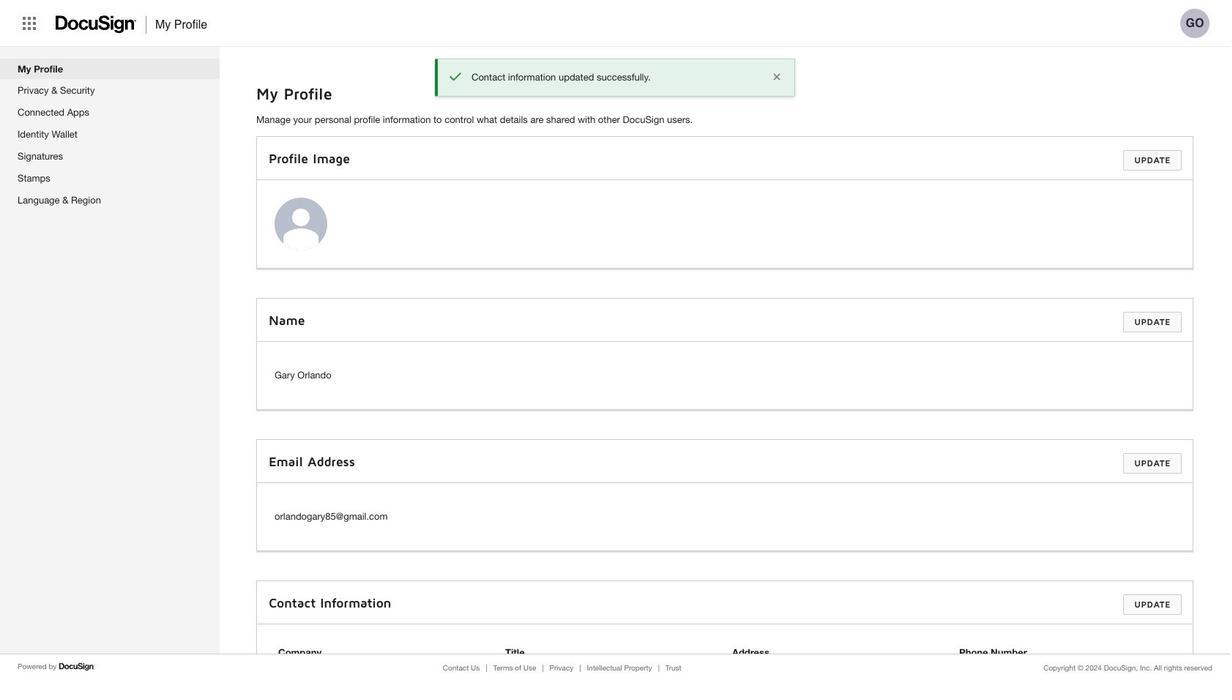 Task type: describe. For each thing, give the bounding box(es) containing it.
0 vertical spatial docusign image
[[56, 11, 137, 38]]

1 vertical spatial docusign image
[[59, 661, 95, 673]]

default profile image image
[[275, 198, 327, 250]]



Task type: locate. For each thing, give the bounding box(es) containing it.
docusign image
[[56, 11, 137, 38], [59, 661, 95, 673]]

default profile image element
[[275, 198, 327, 250]]



